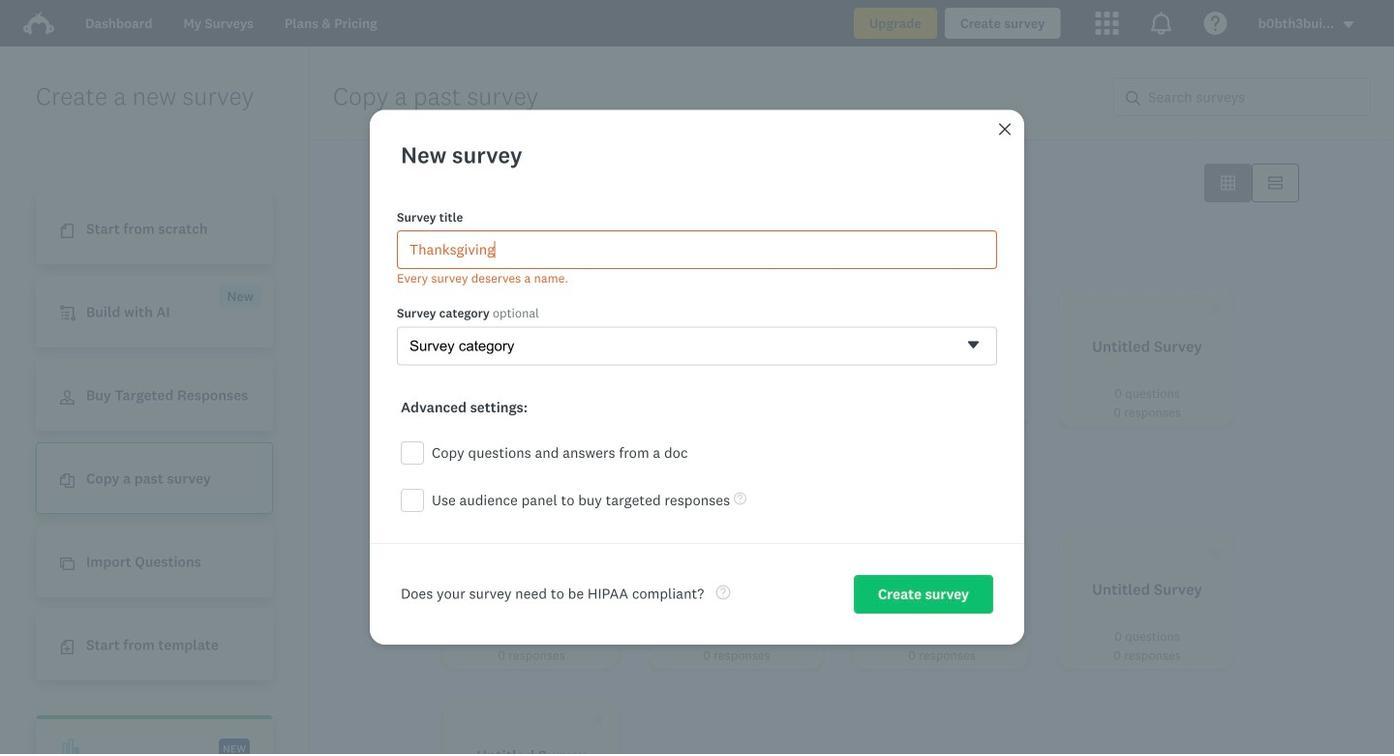 Task type: describe. For each thing, give the bounding box(es) containing it.
Survey name field
[[397, 230, 997, 269]]

2 brand logo image from the top
[[23, 12, 54, 35]]

1 brand logo image from the top
[[23, 8, 54, 39]]

documentclone image
[[60, 474, 75, 488]]

textboxmultiple image
[[1268, 176, 1283, 190]]

0 horizontal spatial help image
[[716, 585, 730, 600]]

documentplus image
[[60, 640, 75, 655]]

1 horizontal spatial help image
[[734, 492, 747, 505]]

help icon image
[[1204, 12, 1227, 35]]



Task type: locate. For each thing, give the bounding box(es) containing it.
products icon image
[[1096, 12, 1119, 35], [1096, 12, 1119, 35]]

dropdown arrow icon image
[[1342, 18, 1355, 31], [1344, 21, 1354, 28]]

0 vertical spatial help image
[[734, 492, 747, 505]]

2 starfilled image from the left
[[797, 545, 811, 560]]

1 vertical spatial help image
[[716, 585, 730, 600]]

dialog
[[370, 110, 1024, 645]]

brand logo image
[[23, 8, 54, 39], [23, 12, 54, 35]]

grid image
[[1221, 176, 1235, 190]]

user image
[[60, 390, 75, 405]]

document image
[[60, 224, 75, 238]]

search image
[[1126, 91, 1140, 105]]

clone image
[[60, 557, 75, 571]]

1 starfilled image from the left
[[592, 545, 606, 560]]

Search surveys field
[[1140, 78, 1370, 115]]

help image
[[734, 492, 747, 505], [716, 585, 730, 600]]

starfilled image
[[1207, 302, 1222, 317], [1002, 545, 1017, 560], [1207, 545, 1222, 560], [592, 712, 606, 726]]

notification center icon image
[[1150, 12, 1173, 35]]

close image
[[997, 121, 1013, 137], [999, 123, 1011, 135]]

starfilled image
[[592, 545, 606, 560], [797, 545, 811, 560]]

1 horizontal spatial starfilled image
[[797, 545, 811, 560]]

0 horizontal spatial starfilled image
[[592, 545, 606, 560]]



Task type: vqa. For each thing, say whether or not it's contained in the screenshot.
TEXT FIELD
no



